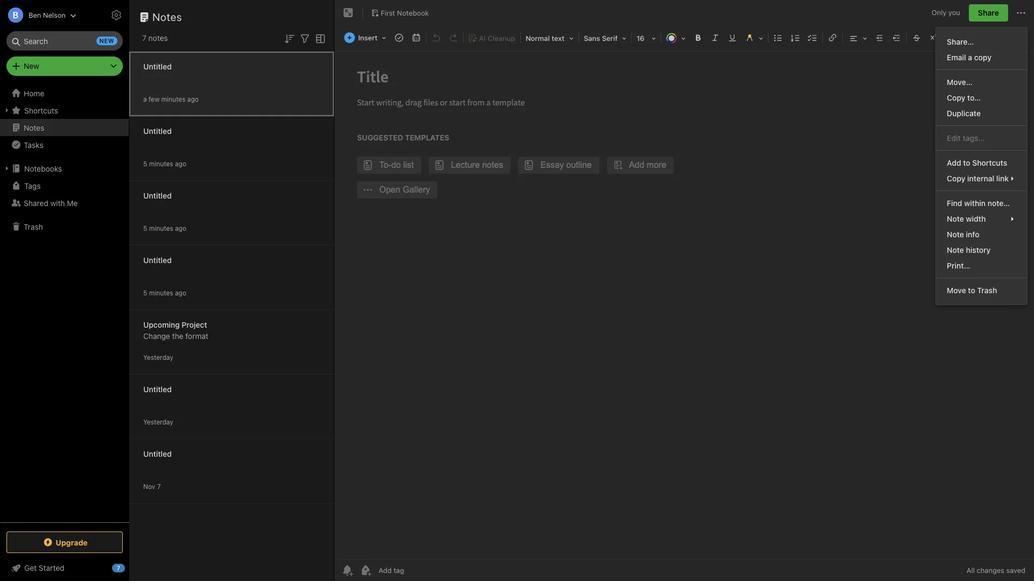 Task type: describe. For each thing, give the bounding box(es) containing it.
note history link
[[936, 242, 1027, 258]]

tags
[[24, 181, 41, 190]]

tags…
[[963, 134, 985, 143]]

subscript image
[[944, 30, 959, 45]]

copy internal link link
[[936, 171, 1027, 186]]

share… link
[[936, 34, 1027, 50]]

within
[[964, 199, 986, 208]]

add to shortcuts link
[[936, 155, 1027, 171]]

changes
[[977, 567, 1004, 575]]

new button
[[6, 57, 123, 76]]

more image
[[963, 30, 996, 45]]

all changes saved
[[967, 567, 1026, 575]]

to for move
[[968, 286, 975, 295]]

calendar event image
[[409, 30, 424, 45]]

note for note width
[[947, 214, 964, 224]]

to…
[[967, 93, 981, 102]]

sans
[[584, 34, 600, 43]]

trash inside move to trash link
[[977, 286, 997, 295]]

only
[[932, 8, 947, 17]]

shared with me link
[[0, 194, 129, 212]]

notes
[[148, 33, 168, 43]]

shortcuts inside "shortcuts" 'button'
[[24, 106, 58, 115]]

notes inside tree
[[24, 123, 44, 132]]

notebooks
[[24, 164, 62, 173]]

Add tag field
[[378, 566, 458, 576]]

insert
[[358, 33, 378, 42]]

Font size field
[[633, 30, 660, 46]]

copy for copy internal link
[[947, 174, 965, 183]]

history
[[966, 246, 991, 255]]

nelson
[[43, 11, 66, 19]]

share…
[[947, 37, 974, 46]]

shared
[[24, 198, 48, 208]]

2 yesterday from the top
[[143, 418, 173, 426]]

Account field
[[0, 4, 76, 26]]

superscript image
[[926, 30, 942, 45]]

trash inside 'trash' 'link'
[[24, 222, 43, 231]]

notebooks link
[[0, 160, 129, 177]]

note history
[[947, 246, 991, 255]]

move…
[[947, 78, 973, 87]]

move to trash
[[947, 286, 997, 295]]

Heading level field
[[522, 30, 577, 46]]

email a copy link
[[936, 50, 1027, 65]]

upcoming
[[143, 320, 180, 329]]

1 vertical spatial 7
[[157, 483, 161, 491]]

edit tags…
[[947, 134, 985, 143]]

note width link
[[936, 211, 1027, 227]]

few
[[149, 95, 160, 103]]

1 horizontal spatial notes
[[152, 11, 182, 23]]

click to collapse image
[[125, 562, 133, 575]]

underline image
[[725, 30, 740, 45]]

link
[[996, 174, 1009, 183]]

tags button
[[0, 177, 129, 194]]

numbered list image
[[788, 30, 803, 45]]

notebook
[[397, 8, 429, 17]]

Font color field
[[662, 30, 689, 46]]

Add filters field
[[298, 31, 311, 45]]

email a copy
[[947, 53, 992, 62]]

internal
[[967, 174, 994, 183]]

tasks
[[24, 140, 43, 149]]

note width
[[947, 214, 986, 224]]

share
[[978, 8, 999, 17]]

find within note…
[[947, 199, 1010, 208]]

me
[[67, 198, 78, 208]]

6 untitled from the top
[[143, 449, 172, 459]]

strikethrough image
[[909, 30, 924, 45]]

insert link image
[[825, 30, 840, 45]]

add filters image
[[298, 32, 311, 45]]

upcoming project change the format
[[143, 320, 208, 341]]

note info
[[947, 230, 980, 239]]

print…
[[947, 261, 970, 270]]

add to shortcuts
[[947, 158, 1007, 168]]

ben nelson
[[29, 11, 66, 19]]

Note Editor text field
[[334, 52, 1034, 560]]

Help and Learning task checklist field
[[0, 560, 129, 577]]

to for add
[[963, 158, 970, 168]]

Font family field
[[580, 30, 630, 46]]

3 5 minutes ago from the top
[[143, 289, 186, 297]]

email
[[947, 53, 966, 62]]

first notebook button
[[367, 5, 433, 20]]

first
[[381, 8, 395, 17]]

copy to… link
[[936, 90, 1027, 106]]

project
[[182, 320, 207, 329]]

checklist image
[[805, 30, 820, 45]]

Note width field
[[936, 211, 1027, 227]]

expand notebooks image
[[3, 164, 11, 173]]

copy to…
[[947, 93, 981, 102]]

the
[[172, 332, 183, 341]]

More actions field
[[1015, 4, 1028, 22]]

7 for 7
[[117, 565, 120, 572]]

Search text field
[[14, 31, 115, 51]]

tasks button
[[0, 136, 129, 154]]

first notebook
[[381, 8, 429, 17]]

1 yesterday from the top
[[143, 354, 173, 362]]

Insert field
[[341, 30, 390, 45]]

note…
[[988, 199, 1010, 208]]

7 for 7 notes
[[142, 33, 146, 43]]

copy
[[974, 53, 992, 62]]

tree containing home
[[0, 85, 129, 522]]

a few minutes ago
[[143, 95, 199, 103]]

saved
[[1006, 567, 1026, 575]]

duplicate
[[947, 109, 981, 118]]

4 untitled from the top
[[143, 256, 172, 265]]

with
[[50, 198, 65, 208]]

shortcuts inside add to shortcuts link
[[972, 158, 1007, 168]]

1 5 from the top
[[143, 160, 147, 168]]



Task type: vqa. For each thing, say whether or not it's contained in the screenshot.
'group' inside tree
no



Task type: locate. For each thing, give the bounding box(es) containing it.
dropdown list menu
[[936, 34, 1027, 298]]

a
[[968, 53, 972, 62], [143, 95, 147, 103]]

add tag image
[[359, 564, 372, 577]]

copy down move…
[[947, 93, 965, 102]]

add a reminder image
[[341, 564, 354, 577]]

duplicate link
[[936, 106, 1027, 121]]

you
[[949, 8, 960, 17]]

more actions image
[[1015, 6, 1028, 19]]

3 note from the top
[[947, 246, 964, 255]]

shortcuts button
[[0, 102, 129, 119]]

0 vertical spatial a
[[968, 53, 972, 62]]

a left copy
[[968, 53, 972, 62]]

all
[[967, 567, 975, 575]]

upgrade
[[56, 538, 88, 548]]

2 horizontal spatial 7
[[157, 483, 161, 491]]

1 vertical spatial 5
[[143, 224, 147, 232]]

7 inside help and learning task checklist field
[[117, 565, 120, 572]]

normal text
[[526, 34, 565, 43]]

1 vertical spatial to
[[968, 286, 975, 295]]

7 right nov
[[157, 483, 161, 491]]

nov 7
[[143, 483, 161, 491]]

home link
[[0, 85, 129, 102]]

1 vertical spatial 5 minutes ago
[[143, 224, 186, 232]]

0 vertical spatial to
[[963, 158, 970, 168]]

note left info
[[947, 230, 964, 239]]

7 left click to collapse icon
[[117, 565, 120, 572]]

1 vertical spatial copy
[[947, 174, 965, 183]]

to right move
[[968, 286, 975, 295]]

0 vertical spatial 5
[[143, 160, 147, 168]]

1 copy from the top
[[947, 93, 965, 102]]

2 vertical spatial 5 minutes ago
[[143, 289, 186, 297]]

copy
[[947, 93, 965, 102], [947, 174, 965, 183]]

yesterday
[[143, 354, 173, 362], [143, 418, 173, 426]]

2 copy from the top
[[947, 174, 965, 183]]

italic image
[[708, 30, 723, 45]]

note up print…
[[947, 246, 964, 255]]

upgrade button
[[6, 532, 123, 554]]

info
[[966, 230, 980, 239]]

3 untitled from the top
[[143, 191, 172, 200]]

2 vertical spatial 5
[[143, 289, 147, 297]]

View options field
[[311, 31, 327, 45]]

note for note history
[[947, 246, 964, 255]]

1 vertical spatial shortcuts
[[972, 158, 1007, 168]]

add
[[947, 158, 961, 168]]

2 5 minutes ago from the top
[[143, 224, 186, 232]]

format
[[185, 332, 208, 341]]

1 horizontal spatial shortcuts
[[972, 158, 1007, 168]]

0 vertical spatial note
[[947, 214, 964, 224]]

1 horizontal spatial trash
[[977, 286, 997, 295]]

share button
[[969, 4, 1008, 22]]

3 5 from the top
[[143, 289, 147, 297]]

2 note from the top
[[947, 230, 964, 239]]

copy inside copy internal link field
[[947, 174, 965, 183]]

7
[[142, 33, 146, 43], [157, 483, 161, 491], [117, 565, 120, 572]]

7 left notes on the top left of the page
[[142, 33, 146, 43]]

width
[[966, 214, 986, 224]]

1 vertical spatial yesterday
[[143, 418, 173, 426]]

find within note… link
[[936, 196, 1027, 211]]

ago
[[187, 95, 199, 103], [175, 160, 186, 168], [175, 224, 186, 232], [175, 289, 186, 297]]

trash down shared on the top left of the page
[[24, 222, 43, 231]]

only you
[[932, 8, 960, 17]]

normal
[[526, 34, 550, 43]]

0 horizontal spatial notes
[[24, 123, 44, 132]]

started
[[39, 564, 64, 573]]

a left few
[[143, 95, 147, 103]]

1 vertical spatial note
[[947, 230, 964, 239]]

get
[[24, 564, 37, 573]]

new
[[99, 37, 114, 44]]

expand note image
[[342, 6, 355, 19]]

2 vertical spatial 7
[[117, 565, 120, 572]]

note info link
[[936, 227, 1027, 242]]

7 notes
[[142, 33, 168, 43]]

get started
[[24, 564, 64, 573]]

nov
[[143, 483, 155, 491]]

1 horizontal spatial 7
[[142, 33, 146, 43]]

note for note info
[[947, 230, 964, 239]]

note inside field
[[947, 214, 964, 224]]

0 horizontal spatial shortcuts
[[24, 106, 58, 115]]

2 untitled from the top
[[143, 126, 172, 135]]

notes link
[[0, 119, 129, 136]]

copy down add
[[947, 174, 965, 183]]

find
[[947, 199, 962, 208]]

trash down the print… link
[[977, 286, 997, 295]]

0 vertical spatial shortcuts
[[24, 106, 58, 115]]

1 note from the top
[[947, 214, 964, 224]]

5
[[143, 160, 147, 168], [143, 224, 147, 232], [143, 289, 147, 297]]

new search field
[[14, 31, 117, 51]]

bold image
[[691, 30, 706, 45]]

2 5 from the top
[[143, 224, 147, 232]]

shortcuts up copy internal link field
[[972, 158, 1007, 168]]

edit
[[947, 134, 961, 143]]

change
[[143, 332, 170, 341]]

0 vertical spatial copy
[[947, 93, 965, 102]]

note window element
[[334, 0, 1034, 582]]

copy for copy to…
[[947, 93, 965, 102]]

0 vertical spatial 5 minutes ago
[[143, 160, 186, 168]]

trash link
[[0, 218, 129, 235]]

a inside the dropdown list "menu"
[[968, 53, 972, 62]]

bulleted list image
[[771, 30, 786, 45]]

0 horizontal spatial a
[[143, 95, 147, 103]]

0 vertical spatial trash
[[24, 222, 43, 231]]

ben
[[29, 11, 41, 19]]

home
[[24, 89, 44, 98]]

shortcuts down home
[[24, 106, 58, 115]]

edit tags… link
[[936, 130, 1027, 146]]

0 vertical spatial yesterday
[[143, 354, 173, 362]]

Copy internal link field
[[936, 171, 1027, 186]]

notes
[[152, 11, 182, 23], [24, 123, 44, 132]]

1 vertical spatial a
[[143, 95, 147, 103]]

print… link
[[936, 258, 1027, 274]]

shared with me
[[24, 198, 78, 208]]

1 vertical spatial trash
[[977, 286, 997, 295]]

move… link
[[936, 74, 1027, 90]]

new
[[24, 61, 39, 71]]

task image
[[392, 30, 407, 45]]

notes up tasks
[[24, 123, 44, 132]]

1 untitled from the top
[[143, 62, 172, 71]]

16
[[637, 34, 645, 43]]

0 horizontal spatial trash
[[24, 222, 43, 231]]

text
[[552, 34, 565, 43]]

trash
[[24, 222, 43, 231], [977, 286, 997, 295]]

shortcuts
[[24, 106, 58, 115], [972, 158, 1007, 168]]

5 minutes ago
[[143, 160, 186, 168], [143, 224, 186, 232], [143, 289, 186, 297]]

move to trash link
[[936, 283, 1027, 298]]

to right add
[[963, 158, 970, 168]]

1 horizontal spatial a
[[968, 53, 972, 62]]

0 horizontal spatial 7
[[117, 565, 120, 572]]

5 untitled from the top
[[143, 385, 172, 394]]

notes up notes on the top left of the page
[[152, 11, 182, 23]]

tree
[[0, 85, 129, 522]]

2 vertical spatial note
[[947, 246, 964, 255]]

copy internal link
[[947, 174, 1009, 183]]

minutes
[[161, 95, 186, 103], [149, 160, 173, 168], [149, 224, 173, 232], [149, 289, 173, 297]]

settings image
[[110, 9, 123, 22]]

1 vertical spatial notes
[[24, 123, 44, 132]]

Sort options field
[[283, 31, 296, 45]]

copy inside 'copy to…' link
[[947, 93, 965, 102]]

0 vertical spatial 7
[[142, 33, 146, 43]]

indent image
[[872, 30, 887, 45]]

note down the find
[[947, 214, 964, 224]]

Alignment field
[[844, 30, 871, 46]]

serif
[[602, 34, 618, 43]]

Highlight field
[[741, 30, 767, 46]]

1 5 minutes ago from the top
[[143, 160, 186, 168]]

move
[[947, 286, 966, 295]]

outdent image
[[889, 30, 904, 45]]

0 vertical spatial notes
[[152, 11, 182, 23]]



